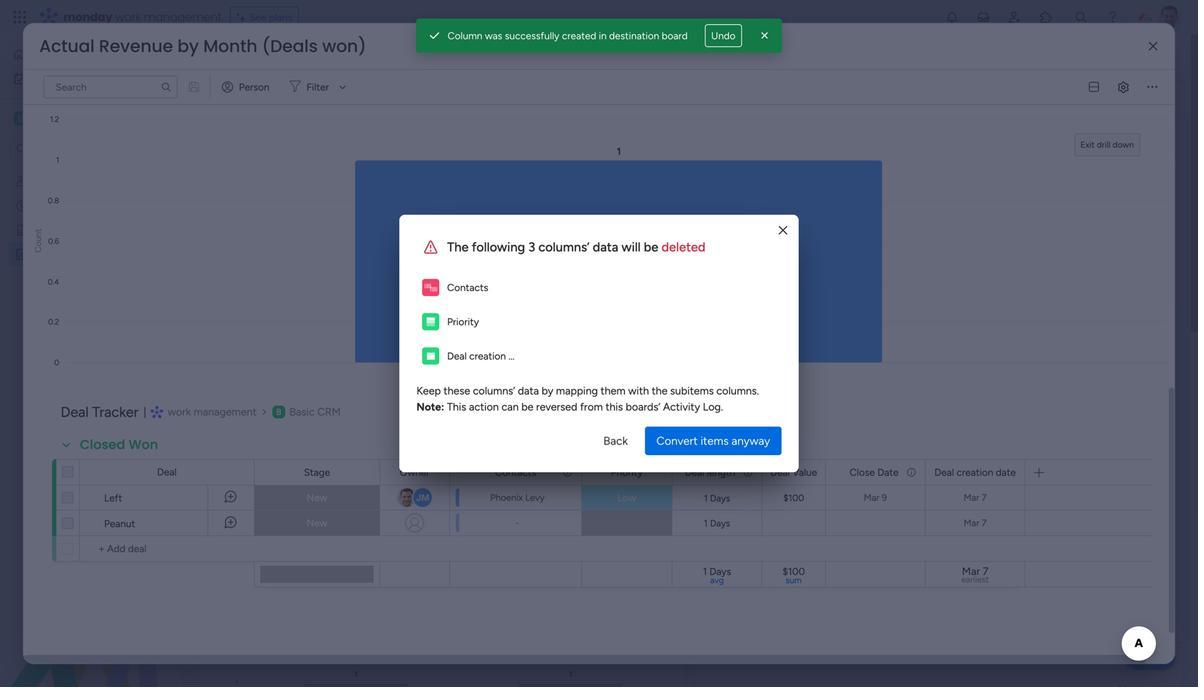 Task type: vqa. For each thing, say whether or not it's contained in the screenshot.
Won : 40.0% on the bottom of page
yes



Task type: locate. For each thing, give the bounding box(es) containing it.
20.0% down 40.0%
[[632, 462, 660, 474]]

home
[[31, 48, 59, 60]]

deal up 'these'
[[447, 350, 467, 362]]

0 horizontal spatial person button
[[216, 76, 278, 98]]

arrow down image
[[712, 88, 729, 106]]

dashboard up arrow down icon
[[280, 41, 405, 73]]

public board image
[[15, 223, 29, 237]]

items
[[701, 434, 729, 448]]

alert
[[416, 19, 782, 53]]

column information image right date
[[906, 467, 917, 478]]

basic crm up stage
[[290, 405, 341, 418]]

keep
[[417, 385, 441, 397]]

deal left length
[[685, 466, 705, 478]]

can
[[502, 401, 519, 413]]

will
[[622, 239, 641, 255]]

1 vertical spatial board
[[379, 91, 405, 103]]

person button down month
[[216, 76, 278, 98]]

: down low
[[636, 512, 639, 524]]

0 horizontal spatial column information image
[[743, 467, 754, 478]]

work inside option
[[49, 72, 71, 85]]

1 vertical spatial work
[[49, 72, 71, 85]]

more dots image
[[1148, 82, 1158, 92], [1156, 621, 1166, 631]]

close image
[[779, 225, 788, 236]]

in
[[599, 30, 607, 42]]

: for negotiation
[[636, 512, 639, 524]]

help image
[[1106, 10, 1120, 24]]

1 vertical spatial workspace image
[[272, 405, 285, 418]]

basic
[[33, 112, 60, 125], [290, 405, 315, 418]]

0 horizontal spatial won
[[129, 436, 158, 454]]

basic down my work
[[33, 112, 60, 125]]

person down the view button
[[617, 91, 647, 103]]

workspace image
[[14, 111, 28, 126], [272, 405, 285, 418]]

person inside sales dashboard banner
[[617, 91, 647, 103]]

filter dashboard by text search field down home "link"
[[44, 76, 178, 98]]

actual revenue by month (deals won)
[[39, 34, 367, 58]]

0 vertical spatial dashboard
[[280, 41, 405, 73]]

1 horizontal spatial sales
[[215, 41, 275, 73]]

: down priority field
[[622, 487, 624, 499]]

data up the can
[[518, 385, 539, 397]]

3
[[528, 239, 535, 255]]

filter dashboard by text search field down was
[[426, 86, 555, 108]]

b inside workspace selection element
[[18, 112, 24, 124]]

tracker
[[56, 200, 88, 212], [92, 403, 139, 421]]

|
[[144, 405, 146, 418]]

deal tracker up getting started
[[34, 200, 88, 212]]

more dots image up help
[[1156, 621, 1166, 631]]

b
[[18, 112, 24, 124], [276, 406, 281, 417]]

0 vertical spatial board
[[662, 30, 688, 42]]

list box
[[0, 167, 182, 459]]

mar 7
[[964, 492, 987, 503], [964, 517, 987, 529]]

1 horizontal spatial filter
[[684, 91, 707, 103]]

select product image
[[13, 10, 27, 24]]

filter button
[[284, 76, 351, 98], [662, 86, 729, 108]]

basic inside workspace selection element
[[33, 112, 60, 125]]

sales
[[215, 41, 275, 73], [34, 248, 57, 260]]

subitems
[[670, 385, 714, 397]]

basic for top workspace icon
[[33, 112, 60, 125]]

$100 sum
[[783, 565, 805, 585]]

be right the can
[[522, 401, 534, 413]]

0 horizontal spatial contacts
[[447, 281, 489, 294]]

tracker up getting started
[[56, 200, 88, 212]]

: down 40.0%
[[627, 462, 629, 474]]

public dashboard image
[[15, 248, 29, 261]]

None search field
[[44, 76, 178, 98]]

1 horizontal spatial b
[[276, 406, 281, 417]]

date
[[509, 350, 529, 362], [996, 466, 1016, 478]]

20.0% down the proposal : 20.0%
[[641, 512, 669, 524]]

data inside the keep these columns' data by mapping them with the subitems columns. note: this action can be reversed from this boards' activity log.
[[518, 385, 539, 397]]

work for monday
[[115, 9, 141, 25]]

$100 for $100 sum
[[783, 565, 805, 578]]

1 horizontal spatial sales dashboard
[[215, 41, 405, 73]]

1 vertical spatial mar 7
[[964, 517, 987, 529]]

0 vertical spatial sales dashboard
[[215, 41, 405, 73]]

0 vertical spatial columns'
[[539, 239, 590, 255]]

0 horizontal spatial basic
[[33, 112, 60, 125]]

work up revenue
[[115, 9, 141, 25]]

1 column information image from the left
[[743, 467, 754, 478]]

crm inside workspace selection element
[[63, 112, 88, 125]]

0 horizontal spatial by
[[177, 34, 199, 58]]

0 vertical spatial work
[[115, 9, 141, 25]]

column information image
[[743, 467, 754, 478], [906, 467, 917, 478]]

priority up 'these'
[[447, 316, 479, 328]]

1 vertical spatial be
[[522, 401, 534, 413]]

date inside field
[[996, 466, 1016, 478]]

earliest
[[962, 574, 989, 585]]

person button for filter popup button related to filter dashboard by text search box within the sales dashboard banner
[[594, 86, 656, 108]]

more dots image down "dapulse x slim" image
[[1148, 82, 1158, 92]]

board right connected
[[379, 91, 405, 103]]

notifications image
[[945, 10, 960, 24]]

2 horizontal spatial work
[[168, 405, 191, 418]]

2 column information image from the left
[[906, 467, 917, 478]]

deal
[[34, 200, 53, 212], [447, 350, 467, 362], [61, 403, 89, 421], [157, 466, 177, 478], [685, 466, 705, 478], [771, 466, 790, 478], [935, 466, 955, 478]]

contacts inside field
[[495, 466, 536, 478]]

0 vertical spatial 20.0%
[[632, 462, 660, 474]]

1 vertical spatial basic
[[290, 405, 315, 418]]

Deal Value field
[[767, 464, 821, 480]]

0 vertical spatial deal tracker
[[34, 200, 88, 212]]

1 vertical spatial 20.0%
[[626, 487, 654, 499]]

lottie animation element
[[0, 543, 182, 687]]

1 horizontal spatial workspace image
[[272, 405, 285, 418]]

closed won
[[80, 436, 158, 454]]

crm up stage
[[317, 405, 341, 418]]

$208,000
[[821, 183, 1057, 246]]

deal up closed
[[61, 403, 89, 421]]

mar inside mar 7 earliest
[[962, 565, 980, 578]]

sales dashboard down getting started
[[34, 248, 108, 260]]

1 horizontal spatial person
[[617, 91, 647, 103]]

filter button down sales dashboard field
[[284, 76, 351, 98]]

20.0% for proposal : 20.0%
[[626, 487, 654, 499]]

reversed
[[536, 401, 578, 413]]

0 vertical spatial sales
[[215, 41, 275, 73]]

contacts down the
[[447, 281, 489, 294]]

column information image
[[562, 467, 574, 478]]

1 horizontal spatial columns'
[[539, 239, 590, 255]]

the
[[447, 239, 469, 255]]

1 vertical spatial creation
[[957, 466, 994, 478]]

work
[[115, 9, 141, 25], [49, 72, 71, 85], [168, 405, 191, 418]]

1 horizontal spatial deal creation date
[[935, 466, 1016, 478]]

Priority field
[[608, 464, 647, 480]]

20.0% for negotiation : 20.0%
[[641, 512, 669, 524]]

1 horizontal spatial creation
[[957, 466, 994, 478]]

dashboard inside banner
[[280, 41, 405, 73]]

log.
[[703, 401, 723, 413]]

close image
[[758, 29, 772, 43]]

2 vertical spatial days
[[710, 565, 732, 578]]

sales up add widget popup button
[[215, 41, 275, 73]]

0 horizontal spatial person
[[239, 81, 270, 93]]

phoenix
[[490, 492, 523, 503]]

0 vertical spatial new
[[307, 492, 328, 504]]

deal inside field
[[685, 466, 705, 478]]

Closed Won field
[[76, 436, 162, 454]]

work right the my on the top left of page
[[49, 72, 71, 85]]

1 vertical spatial basic crm
[[290, 405, 341, 418]]

contacts up the phoenix levy
[[495, 466, 536, 478]]

note:
[[417, 401, 445, 413]]

revenue
[[99, 34, 173, 58]]

tracker left "|"
[[92, 403, 139, 421]]

0 horizontal spatial data
[[518, 385, 539, 397]]

basic crm
[[33, 112, 88, 125], [290, 405, 341, 418]]

1 vertical spatial sales
[[34, 248, 57, 260]]

0 horizontal spatial columns'
[[473, 385, 515, 397]]

1 horizontal spatial dashboard
[[280, 41, 405, 73]]

dashboard down started
[[60, 248, 108, 260]]

0 vertical spatial date
[[509, 350, 529, 362]]

1 horizontal spatial filter dashboard by text search field
[[426, 86, 555, 108]]

by up reversed
[[542, 385, 554, 397]]

20.0% for discovery : 20.0%
[[632, 462, 660, 474]]

columns' up action
[[473, 385, 515, 397]]

0 vertical spatial basic crm
[[33, 112, 88, 125]]

1 vertical spatial dashboard
[[60, 248, 108, 260]]

1 vertical spatial priority
[[611, 466, 643, 478]]

Owner field
[[396, 464, 433, 480]]

0 vertical spatial crm
[[63, 112, 88, 125]]

1 vertical spatial columns'
[[473, 385, 515, 397]]

0 horizontal spatial filter dashboard by text search field
[[44, 76, 178, 98]]

monday marketplace image
[[1039, 10, 1054, 24]]

2 new from the top
[[307, 517, 328, 529]]

1 vertical spatial b
[[276, 406, 281, 417]]

add
[[232, 91, 250, 103]]

1 horizontal spatial won
[[584, 437, 604, 449]]

connected
[[328, 91, 376, 103]]

the
[[652, 385, 668, 397]]

2 vertical spatial work
[[168, 405, 191, 418]]

management up actual revenue by month (deals won)
[[144, 9, 222, 25]]

20.0%
[[632, 462, 660, 474], [626, 487, 654, 499], [641, 512, 669, 524]]

board
[[662, 30, 688, 42], [379, 91, 405, 103]]

widget
[[253, 91, 284, 103]]

0 horizontal spatial crm
[[63, 112, 88, 125]]

won
[[129, 436, 158, 454], [584, 437, 604, 449]]

filter button for filter dashboard by text search box within the sales dashboard banner
[[662, 86, 729, 108]]

7 inside mar 7 earliest
[[983, 565, 989, 578]]

1 vertical spatial by
[[542, 385, 554, 397]]

: for discovery
[[627, 462, 629, 474]]

1 horizontal spatial person button
[[594, 86, 656, 108]]

0 vertical spatial $100
[[784, 492, 805, 504]]

0 horizontal spatial deal creation date
[[447, 350, 529, 362]]

creation
[[469, 350, 506, 362], [957, 466, 994, 478]]

add widget
[[232, 91, 284, 103]]

1 horizontal spatial data
[[593, 239, 619, 255]]

$100 for $100
[[784, 492, 805, 504]]

1 vertical spatial 1 days
[[704, 518, 731, 529]]

0 horizontal spatial b
[[18, 112, 24, 124]]

work for my
[[49, 72, 71, 85]]

0 vertical spatial data
[[593, 239, 619, 255]]

deal tracker inside list box
[[34, 200, 88, 212]]

1 horizontal spatial tracker
[[92, 403, 139, 421]]

None search field
[[426, 86, 555, 108]]

0 horizontal spatial filter button
[[284, 76, 351, 98]]

option
[[0, 169, 182, 172]]

value
[[793, 466, 818, 478]]

sales dashboard inside list box
[[34, 248, 108, 260]]

columns' right 3
[[539, 239, 590, 255]]

sales dashboard
[[215, 41, 405, 73], [34, 248, 108, 260]]

filter left arrow down icon
[[307, 81, 329, 93]]

0 vertical spatial tracker
[[56, 200, 88, 212]]

Filter dashboard by text search field
[[44, 76, 178, 98], [426, 86, 555, 108]]

1 vertical spatial contacts
[[495, 466, 536, 478]]

contacts
[[447, 281, 489, 294], [495, 466, 536, 478]]

my work option
[[9, 67, 173, 90]]

20.0% down priority field
[[626, 487, 654, 499]]

1 vertical spatial tracker
[[92, 403, 139, 421]]

0 horizontal spatial filter
[[307, 81, 329, 93]]

sales dashboard up arrow down icon
[[215, 41, 405, 73]]

: for won
[[604, 437, 606, 449]]

new
[[307, 492, 328, 504], [307, 517, 328, 529]]

+ Add deal text field
[[87, 540, 248, 558]]

1 vertical spatial new
[[307, 517, 328, 529]]

by left month
[[177, 34, 199, 58]]

dashboard
[[280, 41, 405, 73], [60, 248, 108, 260]]

7
[[982, 492, 987, 503], [982, 517, 987, 529], [983, 565, 989, 578]]

basic crm inside workspace selection element
[[33, 112, 88, 125]]

deal right date
[[935, 466, 955, 478]]

sales right public dashboard image
[[34, 248, 57, 260]]

basic up stage
[[290, 405, 315, 418]]

help
[[1138, 651, 1164, 665]]

work right component icon
[[168, 405, 191, 418]]

mar
[[864, 492, 880, 503], [964, 492, 980, 503], [964, 517, 980, 529], [962, 565, 980, 578]]

1 horizontal spatial board
[[662, 30, 688, 42]]

0 horizontal spatial tracker
[[56, 200, 88, 212]]

crm
[[63, 112, 88, 125], [317, 405, 341, 418]]

: left 40.0%
[[604, 437, 606, 449]]

1 vertical spatial deal creation date
[[935, 466, 1016, 478]]

from
[[580, 401, 603, 413]]

won up discovery
[[584, 437, 604, 449]]

person button down the view button
[[594, 86, 656, 108]]

filter left arrow down image
[[684, 91, 707, 103]]

person button
[[216, 76, 278, 98], [594, 86, 656, 108]]

person
[[239, 81, 270, 93], [617, 91, 647, 103]]

1 vertical spatial $100
[[783, 565, 805, 578]]

basic crm up the search in workspace field
[[33, 112, 88, 125]]

2 vertical spatial 20.0%
[[641, 512, 669, 524]]

sales dashboard banner
[[189, 34, 1191, 114]]

0 horizontal spatial creation
[[469, 350, 506, 362]]

1
[[322, 91, 326, 103], [704, 493, 708, 504], [704, 518, 708, 529], [703, 565, 707, 578]]

Deal creation date field
[[931, 464, 1020, 480]]

filter
[[307, 81, 329, 93], [684, 91, 707, 103]]

: for proposal
[[622, 487, 624, 499]]

data left will
[[593, 239, 619, 255]]

0 vertical spatial basic
[[33, 112, 60, 125]]

filter button down the view button
[[662, 86, 729, 108]]

deal down closed won field
[[157, 466, 177, 478]]

by
[[177, 34, 199, 58], [542, 385, 554, 397]]

1 1 days from the top
[[704, 493, 731, 504]]

1 vertical spatial data
[[518, 385, 539, 397]]

actual
[[39, 34, 95, 58]]

board inside alert
[[662, 30, 688, 42]]

1 vertical spatial sales dashboard
[[34, 248, 108, 260]]

management right component icon
[[194, 405, 257, 418]]

1 horizontal spatial basic
[[290, 405, 315, 418]]

deal tracker up closed
[[61, 403, 139, 421]]

0 vertical spatial be
[[644, 239, 659, 255]]

0 horizontal spatial basic crm
[[33, 112, 88, 125]]

mapping
[[556, 385, 598, 397]]

won down "|"
[[129, 436, 158, 454]]

deal up getting
[[34, 200, 53, 212]]

0 vertical spatial contacts
[[447, 281, 489, 294]]

my work
[[33, 72, 71, 85]]

won)
[[322, 34, 367, 58]]

0 horizontal spatial priority
[[447, 316, 479, 328]]

closed
[[80, 436, 125, 454]]

be right will
[[644, 239, 659, 255]]

person down month
[[239, 81, 270, 93]]

1 horizontal spatial contacts
[[495, 466, 536, 478]]

0 horizontal spatial be
[[522, 401, 534, 413]]

2 vertical spatial 7
[[983, 565, 989, 578]]

my work link
[[9, 67, 173, 90]]

priority up the proposal : 20.0%
[[611, 466, 643, 478]]

column information image right length
[[743, 467, 754, 478]]

priority
[[447, 316, 479, 328], [611, 466, 643, 478]]

:
[[604, 437, 606, 449], [627, 462, 629, 474], [622, 487, 624, 499], [636, 512, 639, 524]]

1 horizontal spatial column information image
[[906, 467, 917, 478]]

board up the view button
[[662, 30, 688, 42]]

crm up the search in workspace field
[[63, 112, 88, 125]]

0 vertical spatial management
[[144, 9, 222, 25]]

1 connected board
[[322, 91, 405, 103]]

0 horizontal spatial board
[[379, 91, 405, 103]]

1 horizontal spatial by
[[542, 385, 554, 397]]

basic for workspace icon to the bottom
[[290, 405, 315, 418]]



Task type: describe. For each thing, give the bounding box(es) containing it.
owner
[[400, 466, 430, 478]]

search everything image
[[1074, 10, 1089, 24]]

alert containing column was successfully created in destination board
[[416, 19, 782, 53]]

invite members image
[[1008, 10, 1022, 24]]

won inside field
[[129, 436, 158, 454]]

$104,000
[[328, 183, 556, 246]]

1 new from the top
[[307, 492, 328, 504]]

2 mar 7 from the top
[[964, 517, 987, 529]]

Sales Dashboard field
[[211, 41, 409, 73]]

(deals
[[262, 34, 318, 58]]

see plans
[[249, 11, 293, 23]]

work management
[[168, 405, 257, 418]]

help button
[[1126, 646, 1176, 670]]

convert items anyway
[[657, 434, 771, 448]]

these
[[444, 385, 470, 397]]

0 horizontal spatial date
[[509, 350, 529, 362]]

getting
[[34, 224, 68, 236]]

discovery : 20.0%
[[584, 462, 660, 474]]

stage
[[304, 466, 330, 478]]

priority inside field
[[611, 466, 643, 478]]

none search field inside sales dashboard banner
[[426, 86, 555, 108]]

0 horizontal spatial dashboard
[[60, 248, 108, 260]]

home link
[[9, 43, 173, 66]]

keep these columns' data by mapping them with the subitems columns. note: this action can be reversed from this boards' activity log.
[[417, 385, 759, 413]]

1 vertical spatial days
[[710, 518, 731, 529]]

-
[[516, 517, 520, 529]]

column was successfully created in destination board
[[448, 30, 688, 42]]

settings image
[[1157, 90, 1171, 104]]

Stage field
[[300, 464, 334, 480]]

undo button
[[705, 24, 742, 47]]

Close Date field
[[846, 464, 902, 480]]

proposal
[[584, 487, 622, 499]]

levy
[[525, 492, 545, 503]]

be inside the keep these columns' data by mapping them with the subitems columns. note: this action can be reversed from this boards' activity log.
[[522, 401, 534, 413]]

convert items anyway button
[[645, 427, 782, 455]]

length
[[707, 466, 736, 478]]

search image
[[161, 81, 172, 93]]

9
[[882, 492, 887, 503]]

back
[[604, 434, 628, 448]]

filter button for left filter dashboard by text search box
[[284, 76, 351, 98]]

0 horizontal spatial sales
[[34, 248, 57, 260]]

workspace selection element
[[14, 110, 90, 127]]

1 vertical spatial deal tracker
[[61, 403, 139, 421]]

update feed image
[[977, 10, 991, 24]]

filter dashboard by text search field inside sales dashboard banner
[[426, 86, 555, 108]]

the following 3 columns' data will be deleted
[[447, 239, 706, 255]]

peanut
[[104, 518, 135, 530]]

monday work management
[[63, 9, 222, 25]]

by inside the keep these columns' data by mapping them with the subitems columns. note: this action can be reversed from this boards' activity log.
[[542, 385, 554, 397]]

1 days avg
[[703, 565, 732, 585]]

this
[[606, 401, 623, 413]]

columns.
[[717, 385, 759, 397]]

started
[[70, 224, 104, 236]]

following
[[472, 239, 525, 255]]

deal creation date inside field
[[935, 466, 1016, 478]]

month
[[203, 34, 258, 58]]

Actual Revenue by Month (Deals won) field
[[36, 34, 370, 58]]

monday
[[63, 9, 112, 25]]

phoenix levy
[[490, 492, 545, 503]]

column information image for deal length
[[743, 467, 754, 478]]

person button for left filter dashboard by text search box filter popup button
[[216, 76, 278, 98]]

close date
[[850, 466, 899, 478]]

arrow down image
[[334, 78, 351, 96]]

this
[[447, 401, 467, 413]]

lottie animation image
[[0, 543, 182, 687]]

0 vertical spatial by
[[177, 34, 199, 58]]

dapulse x slim image
[[1149, 41, 1158, 52]]

sales inside banner
[[215, 41, 275, 73]]

discovery
[[584, 462, 627, 474]]

40.0%
[[609, 437, 637, 449]]

0 vertical spatial creation
[[469, 350, 506, 362]]

deal value
[[771, 466, 818, 478]]

1 vertical spatial management
[[194, 405, 257, 418]]

days inside 1 days avg
[[710, 565, 732, 578]]

date
[[878, 466, 899, 478]]

action
[[469, 401, 499, 413]]

list box containing deal tracker
[[0, 167, 182, 459]]

convert
[[657, 434, 698, 448]]

deleted
[[662, 239, 706, 255]]

left
[[104, 492, 122, 504]]

avg
[[711, 575, 724, 585]]

boards'
[[626, 401, 661, 413]]

1 vertical spatial 7
[[982, 517, 987, 529]]

0 vertical spatial deal creation date
[[447, 350, 529, 362]]

with
[[628, 385, 649, 397]]

deal length
[[685, 466, 736, 478]]

mar 9
[[864, 492, 887, 503]]

Deal length field
[[681, 464, 739, 480]]

successfully
[[505, 30, 560, 42]]

was
[[485, 30, 503, 42]]

column
[[448, 30, 483, 42]]

plans
[[269, 11, 293, 23]]

activity
[[663, 401, 700, 413]]

them
[[601, 385, 626, 397]]

0 vertical spatial 7
[[982, 492, 987, 503]]

b for workspace icon to the bottom
[[276, 406, 281, 417]]

negotiation : 20.0%
[[584, 512, 669, 524]]

negotiation
[[584, 512, 636, 524]]

add to favorites image
[[417, 50, 431, 64]]

1 inside 1 days avg
[[703, 565, 707, 578]]

column information image for close date
[[906, 467, 917, 478]]

filter inside sales dashboard banner
[[684, 91, 707, 103]]

1 vertical spatial more dots image
[[1156, 621, 1166, 631]]

1 inside popup button
[[322, 91, 326, 103]]

destination
[[609, 30, 660, 42]]

board inside popup button
[[379, 91, 405, 103]]

component image
[[151, 405, 163, 418]]

sales dashboard inside banner
[[215, 41, 405, 73]]

creation inside field
[[957, 466, 994, 478]]

low
[[618, 492, 636, 504]]

see plans button
[[230, 6, 299, 28]]

1 mar 7 from the top
[[964, 492, 987, 503]]

home option
[[9, 43, 173, 66]]

mar 7 earliest
[[962, 565, 989, 585]]

sum
[[786, 575, 802, 585]]

Contacts field
[[492, 464, 540, 480]]

0 vertical spatial workspace image
[[14, 111, 28, 126]]

back button
[[592, 427, 640, 455]]

see
[[249, 11, 267, 23]]

1 horizontal spatial basic crm
[[290, 405, 341, 418]]

0 vertical spatial more dots image
[[1148, 82, 1158, 92]]

terry turtle image
[[1159, 6, 1181, 29]]

deal left value at the bottom right
[[771, 466, 790, 478]]

2 1 days from the top
[[704, 518, 731, 529]]

add widget button
[[206, 86, 290, 108]]

proposal : 20.0%
[[584, 487, 654, 499]]

Search in workspace field
[[30, 141, 119, 157]]

anyway
[[732, 434, 771, 448]]

won : 40.0%
[[584, 437, 637, 449]]

view
[[637, 51, 659, 63]]

undo
[[712, 30, 736, 42]]

view button
[[630, 46, 666, 68]]

columns' inside the keep these columns' data by mapping them with the subitems columns. note: this action can be reversed from this boards' activity log.
[[473, 385, 515, 397]]

1 horizontal spatial crm
[[317, 405, 341, 418]]

b for top workspace icon
[[18, 112, 24, 124]]

0 vertical spatial days
[[710, 493, 731, 504]]

close
[[850, 466, 875, 478]]

created
[[562, 30, 597, 42]]



